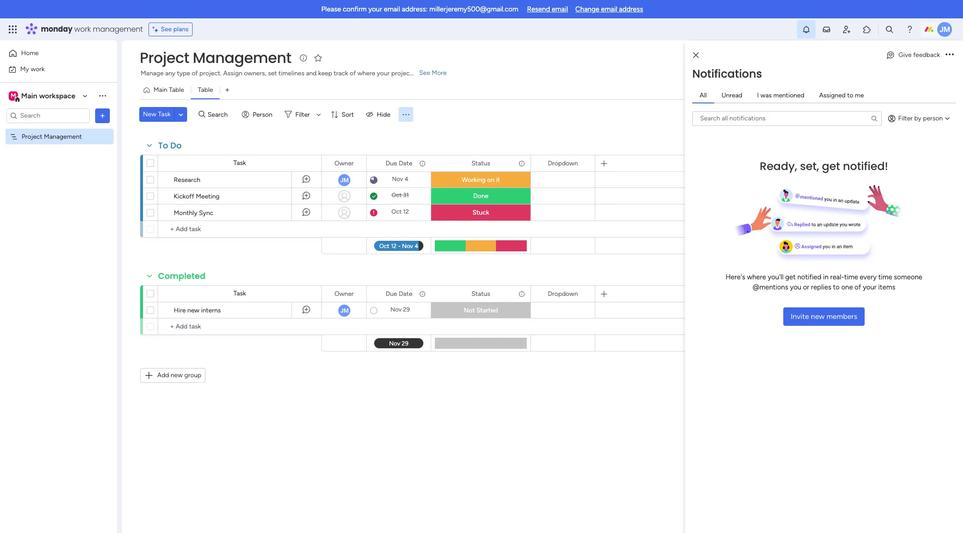 Task type: describe. For each thing, give the bounding box(es) containing it.
0 horizontal spatial options image
[[98, 111, 107, 120]]

dropdown for to do
[[548, 159, 578, 167]]

by
[[915, 114, 922, 122]]

real-
[[830, 273, 844, 281]]

manage any type of project. assign owners, set timelines and keep track of where your project stands.
[[141, 69, 434, 77]]

assign
[[223, 69, 242, 77]]

my
[[20, 65, 29, 73]]

1 horizontal spatial project
[[140, 47, 189, 68]]

set
[[268, 69, 277, 77]]

get inside 'here's where you'll get notified in real-time every time someone @mentions you or replies to one of your items'
[[785, 273, 796, 281]]

stands.
[[414, 69, 434, 77]]

owner field for to do
[[332, 158, 356, 169]]

workspace selection element
[[9, 90, 77, 102]]

new for group
[[171, 372, 183, 379]]

see plans button
[[148, 23, 193, 36]]

home
[[21, 49, 39, 57]]

0 vertical spatial where
[[358, 69, 375, 77]]

your inside 'here's where you'll get notified in real-time every time someone @mentions you or replies to one of your items'
[[863, 283, 877, 292]]

home button
[[6, 46, 99, 61]]

done
[[473, 192, 489, 200]]

task inside button
[[158, 110, 171, 118]]

millerjeremy500@gmail.com
[[429, 5, 518, 13]]

1 horizontal spatial get
[[822, 158, 840, 174]]

status field for completed
[[469, 289, 493, 299]]

person
[[923, 114, 943, 122]]

to
[[158, 140, 168, 151]]

new task
[[143, 110, 171, 118]]

do
[[170, 140, 182, 151]]

i
[[757, 91, 759, 99]]

me
[[855, 91, 864, 99]]

to do
[[158, 140, 182, 151]]

monthly
[[174, 209, 197, 217]]

31
[[403, 192, 409, 199]]

address
[[619, 5, 643, 13]]

workspace options image
[[98, 91, 107, 100]]

29
[[403, 306, 410, 313]]

hire
[[174, 307, 186, 315]]

email for resend email
[[552, 5, 568, 13]]

+ Add task text field
[[163, 224, 317, 235]]

invite for invite new members
[[791, 312, 809, 321]]

kickoff
[[174, 193, 194, 200]]

every
[[860, 273, 877, 281]]

owner for completed
[[335, 290, 354, 298]]

status for completed
[[472, 290, 490, 298]]

workspace
[[39, 91, 75, 100]]

table button
[[191, 83, 220, 97]]

dapulse integrations image
[[779, 87, 786, 94]]

notified!
[[843, 158, 888, 174]]

keep
[[318, 69, 332, 77]]

invite / 1 button
[[881, 51, 927, 65]]

see more
[[419, 69, 447, 77]]

filter button
[[281, 107, 324, 122]]

new for members
[[811, 312, 825, 321]]

12
[[403, 208, 409, 215]]

my work button
[[6, 62, 99, 77]]

search image
[[871, 115, 878, 122]]

timelines
[[279, 69, 304, 77]]

main for main table
[[154, 86, 167, 94]]

assigned to me
[[819, 91, 864, 99]]

due for completed
[[386, 290, 397, 298]]

column information image
[[419, 290, 426, 298]]

more
[[432, 69, 447, 77]]

workspace image
[[9, 91, 18, 101]]

stuck
[[473, 209, 489, 217]]

oct 31
[[392, 192, 409, 199]]

management inside 'list box'
[[44, 133, 82, 140]]

owners,
[[244, 69, 266, 77]]

mentioned
[[774, 91, 805, 99]]

m
[[11, 92, 16, 100]]

completed
[[158, 270, 206, 282]]

1 email from the left
[[384, 5, 400, 13]]

project inside 'list box'
[[22, 133, 42, 140]]

main table
[[154, 86, 184, 94]]

Search in workspace field
[[19, 110, 77, 121]]

jeremy miller image
[[938, 22, 952, 37]]

change
[[575, 5, 599, 13]]

work for monday
[[74, 24, 91, 34]]

angle down image
[[179, 111, 183, 118]]

see plans
[[161, 25, 189, 33]]

interns
[[201, 307, 221, 315]]

one
[[842, 283, 853, 292]]

sync
[[199, 209, 213, 217]]

to inside 'here's where you'll get notified in real-time every time someone @mentions you or replies to one of your items'
[[833, 283, 840, 292]]

hire new interns
[[174, 307, 221, 315]]

new for interns
[[187, 307, 199, 315]]

filter for filter by person
[[898, 114, 913, 122]]

assigned
[[819, 91, 846, 99]]

filter by person
[[898, 114, 943, 122]]

project management list box
[[0, 127, 117, 269]]

Search field
[[205, 108, 233, 121]]

table inside button
[[198, 86, 213, 94]]

where inside 'here's where you'll get notified in real-time every time someone @mentions you or replies to one of your items'
[[747, 273, 766, 281]]

1 horizontal spatial to
[[847, 91, 854, 99]]

1 vertical spatial your
[[377, 69, 390, 77]]

email for change email address
[[601, 5, 617, 13]]

0 vertical spatial options image
[[946, 52, 954, 59]]

arrow down image
[[313, 109, 324, 120]]

any
[[165, 69, 175, 77]]

group
[[184, 372, 201, 379]]

1 horizontal spatial project management
[[140, 47, 291, 68]]

working
[[462, 176, 486, 184]]

set,
[[800, 158, 819, 174]]

2 time from the left
[[879, 273, 892, 281]]

oct for done
[[392, 192, 402, 199]]

was
[[761, 91, 772, 99]]

due date field for completed
[[383, 289, 415, 299]]

management
[[93, 24, 143, 34]]

v2 done deadline image
[[370, 192, 378, 201]]

+ Add task text field
[[163, 321, 317, 332]]

menu image
[[402, 110, 411, 119]]

notifications
[[692, 66, 762, 81]]

resend email link
[[527, 5, 568, 13]]

due date for completed
[[386, 290, 412, 298]]

due for to do
[[386, 159, 397, 167]]

resend
[[527, 5, 550, 13]]

v2 search image
[[199, 109, 205, 120]]

see more link
[[418, 69, 448, 78]]

add to favorites image
[[314, 53, 323, 62]]

owner field for completed
[[332, 289, 356, 299]]

on
[[487, 176, 495, 184]]

not
[[464, 307, 475, 315]]

address:
[[402, 5, 428, 13]]

track
[[334, 69, 348, 77]]

@mentions
[[753, 283, 788, 292]]



Task type: locate. For each thing, give the bounding box(es) containing it.
dialog
[[685, 40, 963, 533]]

resend email
[[527, 5, 568, 13]]

0 horizontal spatial see
[[161, 25, 172, 33]]

filter by person button
[[884, 111, 956, 126]]

where up @mentions
[[747, 273, 766, 281]]

0 horizontal spatial main
[[21, 91, 37, 100]]

dropdown field for to do
[[546, 158, 580, 169]]

0 horizontal spatial of
[[192, 69, 198, 77]]

1 vertical spatial invite
[[791, 312, 809, 321]]

new inside "button"
[[811, 312, 825, 321]]

new right hire
[[187, 307, 199, 315]]

table down any
[[169, 86, 184, 94]]

filter left arrow down icon
[[295, 111, 310, 118]]

1 horizontal spatial main
[[154, 86, 167, 94]]

status field up working on it
[[469, 158, 493, 169]]

of right type
[[192, 69, 198, 77]]

here's where you'll get notified in real-time every time someone @mentions you or replies to one of your items
[[726, 273, 923, 292]]

0 vertical spatial invite
[[898, 54, 914, 62]]

0 vertical spatial task
[[158, 110, 171, 118]]

nov 4
[[392, 176, 408, 183]]

1 vertical spatial owner field
[[332, 289, 356, 299]]

0 vertical spatial management
[[193, 47, 291, 68]]

date up the 29
[[399, 290, 412, 298]]

of inside 'here's where you'll get notified in real-time every time someone @mentions you or replies to one of your items'
[[855, 283, 861, 292]]

0 vertical spatial see
[[161, 25, 172, 33]]

date for completed
[[399, 290, 412, 298]]

1 vertical spatial due
[[386, 290, 397, 298]]

change email address link
[[575, 5, 643, 13]]

plans
[[173, 25, 189, 33]]

email right change
[[601, 5, 617, 13]]

1 vertical spatial due date
[[386, 290, 412, 298]]

work right my
[[31, 65, 45, 73]]

your right confirm
[[369, 5, 382, 13]]

someone
[[894, 273, 923, 281]]

project management
[[140, 47, 291, 68], [22, 133, 82, 140]]

0 vertical spatial status
[[472, 159, 490, 167]]

invite
[[898, 54, 914, 62], [791, 312, 809, 321]]

filter inside button
[[898, 114, 913, 122]]

see inside button
[[161, 25, 172, 33]]

inbox image
[[822, 25, 831, 34]]

0 vertical spatial oct
[[392, 192, 402, 199]]

1 vertical spatial dropdown
[[548, 290, 578, 298]]

task for to do
[[234, 159, 246, 167]]

members
[[827, 312, 857, 321]]

1 vertical spatial options image
[[98, 111, 107, 120]]

invite new members button
[[784, 307, 865, 326]]

2 vertical spatial task
[[234, 290, 246, 297]]

person button
[[238, 107, 278, 122]]

2 email from the left
[[552, 5, 568, 13]]

2 horizontal spatial new
[[811, 312, 825, 321]]

v2 overdue deadline image
[[370, 209, 378, 217]]

1 vertical spatial work
[[31, 65, 45, 73]]

2 oct from the top
[[392, 208, 402, 215]]

to left me
[[847, 91, 854, 99]]

change email address
[[575, 5, 643, 13]]

status field for to do
[[469, 158, 493, 169]]

oct left 12
[[392, 208, 402, 215]]

status field up not started
[[469, 289, 493, 299]]

1 vertical spatial get
[[785, 273, 796, 281]]

1 vertical spatial status
[[472, 290, 490, 298]]

invite / 1
[[898, 54, 922, 62]]

please
[[321, 5, 341, 13]]

To Do field
[[156, 140, 184, 152]]

0 vertical spatial nov
[[392, 176, 403, 183]]

1 vertical spatial date
[[399, 290, 412, 298]]

invite members image
[[842, 25, 852, 34]]

1 horizontal spatial management
[[193, 47, 291, 68]]

where right track at the left top
[[358, 69, 375, 77]]

here's
[[726, 273, 745, 281]]

1 vertical spatial where
[[747, 273, 766, 281]]

Completed field
[[156, 270, 208, 282]]

Owner field
[[332, 158, 356, 169], [332, 289, 356, 299]]

dropdown field for completed
[[546, 289, 580, 299]]

work right monday
[[74, 24, 91, 34]]

monthly sync
[[174, 209, 213, 217]]

started
[[477, 307, 498, 315]]

nov left the 29
[[391, 306, 402, 313]]

get right set,
[[822, 158, 840, 174]]

0 horizontal spatial new
[[171, 372, 183, 379]]

2 due from the top
[[386, 290, 397, 298]]

1 vertical spatial to
[[833, 283, 840, 292]]

main for main workspace
[[21, 91, 37, 100]]

sort button
[[327, 107, 359, 122]]

2 table from the left
[[198, 86, 213, 94]]

1 vertical spatial oct
[[392, 208, 402, 215]]

your down every
[[863, 283, 877, 292]]

0 vertical spatial dropdown field
[[546, 158, 580, 169]]

sort
[[342, 111, 354, 118]]

new inside button
[[171, 372, 183, 379]]

work
[[74, 24, 91, 34], [31, 65, 45, 73]]

None search field
[[692, 111, 882, 126]]

please confirm your email address: millerjeremy500@gmail.com
[[321, 5, 518, 13]]

person
[[253, 111, 272, 118]]

main down manage
[[154, 86, 167, 94]]

give
[[899, 51, 912, 59]]

table down project.
[[198, 86, 213, 94]]

date up 4
[[399, 159, 412, 167]]

due date field up nov 29
[[383, 289, 415, 299]]

project management up project.
[[140, 47, 291, 68]]

options image right feedback
[[946, 52, 954, 59]]

you'll
[[768, 273, 784, 281]]

i was mentioned
[[757, 91, 805, 99]]

all
[[700, 91, 707, 99]]

0 horizontal spatial filter
[[295, 111, 310, 118]]

0 horizontal spatial project
[[22, 133, 42, 140]]

0 vertical spatial to
[[847, 91, 854, 99]]

1 vertical spatial project management
[[22, 133, 82, 140]]

work for my
[[31, 65, 45, 73]]

see left plans
[[161, 25, 172, 33]]

due date field up nov 4 on the top left
[[383, 158, 415, 169]]

1 vertical spatial due date field
[[383, 289, 415, 299]]

project.
[[199, 69, 222, 77]]

1 status from the top
[[472, 159, 490, 167]]

0 horizontal spatial management
[[44, 133, 82, 140]]

1 vertical spatial status field
[[469, 289, 493, 299]]

ready,
[[760, 158, 797, 174]]

column information image for to do
[[518, 160, 526, 167]]

oct 12
[[392, 208, 409, 215]]

1 due from the top
[[386, 159, 397, 167]]

main inside 'workspace selection' element
[[21, 91, 37, 100]]

date for to do
[[399, 159, 412, 167]]

new right add
[[171, 372, 183, 379]]

0 horizontal spatial work
[[31, 65, 45, 73]]

main table button
[[139, 83, 191, 97]]

0 horizontal spatial where
[[358, 69, 375, 77]]

oct for stuck
[[392, 208, 402, 215]]

0 horizontal spatial time
[[844, 273, 858, 281]]

invite down you
[[791, 312, 809, 321]]

invite inside button
[[898, 54, 914, 62]]

2 status from the top
[[472, 290, 490, 298]]

to down real- at bottom
[[833, 283, 840, 292]]

1 vertical spatial task
[[234, 159, 246, 167]]

main
[[154, 86, 167, 94], [21, 91, 37, 100]]

owner
[[335, 159, 354, 167], [335, 290, 354, 298]]

filter for filter
[[295, 111, 310, 118]]

0 horizontal spatial email
[[384, 5, 400, 13]]

your left project
[[377, 69, 390, 77]]

0 vertical spatial owner
[[335, 159, 354, 167]]

1 due date field from the top
[[383, 158, 415, 169]]

status for to do
[[472, 159, 490, 167]]

email
[[384, 5, 400, 13], [552, 5, 568, 13], [601, 5, 617, 13]]

filter left by at the top
[[898, 114, 913, 122]]

unread
[[722, 91, 743, 99]]

2 horizontal spatial email
[[601, 5, 617, 13]]

project down search in workspace field
[[22, 133, 42, 140]]

search everything image
[[885, 25, 894, 34]]

2 vertical spatial your
[[863, 283, 877, 292]]

0 vertical spatial due date field
[[383, 158, 415, 169]]

0 horizontal spatial table
[[169, 86, 184, 94]]

Dropdown field
[[546, 158, 580, 169], [546, 289, 580, 299]]

1 dropdown field from the top
[[546, 158, 580, 169]]

status up working on it
[[472, 159, 490, 167]]

1 time from the left
[[844, 273, 858, 281]]

notified
[[798, 273, 822, 281]]

where
[[358, 69, 375, 77], [747, 273, 766, 281]]

0 vertical spatial due date
[[386, 159, 412, 167]]

project up any
[[140, 47, 189, 68]]

invite left the /
[[898, 54, 914, 62]]

1 due date from the top
[[386, 159, 412, 167]]

management down search in workspace field
[[44, 133, 82, 140]]

see left more
[[419, 69, 430, 77]]

invite for invite / 1
[[898, 54, 914, 62]]

Project Management field
[[137, 47, 294, 68]]

dialog containing notifications
[[685, 40, 963, 533]]

4
[[405, 176, 408, 183]]

table inside button
[[169, 86, 184, 94]]

email right resend
[[552, 5, 568, 13]]

1 date from the top
[[399, 159, 412, 167]]

new left members
[[811, 312, 825, 321]]

2 dropdown field from the top
[[546, 289, 580, 299]]

of right one
[[855, 283, 861, 292]]

2 status field from the top
[[469, 289, 493, 299]]

status up not started
[[472, 290, 490, 298]]

1 horizontal spatial see
[[419, 69, 430, 77]]

1 vertical spatial nov
[[391, 306, 402, 313]]

2 owner from the top
[[335, 290, 354, 298]]

show board description image
[[298, 53, 309, 63]]

give feedback
[[899, 51, 940, 59]]

1 vertical spatial owner
[[335, 290, 354, 298]]

option
[[0, 128, 117, 130]]

see
[[161, 25, 172, 33], [419, 69, 430, 77]]

invite inside "button"
[[791, 312, 809, 321]]

main inside main table button
[[154, 86, 167, 94]]

main right workspace icon
[[21, 91, 37, 100]]

1 owner field from the top
[[332, 158, 356, 169]]

project management down search in workspace field
[[22, 133, 82, 140]]

management up assign
[[193, 47, 291, 68]]

1 oct from the top
[[392, 192, 402, 199]]

manage
[[141, 69, 164, 77]]

0 vertical spatial project management
[[140, 47, 291, 68]]

due date up nov 4 on the top left
[[386, 159, 412, 167]]

0 vertical spatial work
[[74, 24, 91, 34]]

time up one
[[844, 273, 858, 281]]

integrate
[[790, 86, 816, 94]]

1 horizontal spatial filter
[[898, 114, 913, 122]]

new task button
[[139, 107, 174, 122]]

2 dropdown from the top
[[548, 290, 578, 298]]

select product image
[[8, 25, 17, 34]]

1
[[920, 54, 922, 62]]

2 horizontal spatial of
[[855, 283, 861, 292]]

due up nov 29
[[386, 290, 397, 298]]

of right track at the left top
[[350, 69, 356, 77]]

0 horizontal spatial invite
[[791, 312, 809, 321]]

email left address:
[[384, 5, 400, 13]]

meeting
[[196, 193, 220, 200]]

task for completed
[[234, 290, 246, 297]]

0 vertical spatial dropdown
[[548, 159, 578, 167]]

not started
[[464, 307, 498, 315]]

task
[[158, 110, 171, 118], [234, 159, 246, 167], [234, 290, 246, 297]]

1 vertical spatial dropdown field
[[546, 289, 580, 299]]

options image
[[946, 52, 954, 59], [98, 111, 107, 120]]

2 owner field from the top
[[332, 289, 356, 299]]

1 horizontal spatial time
[[879, 273, 892, 281]]

Due Date field
[[383, 158, 415, 169], [383, 289, 415, 299]]

work inside button
[[31, 65, 45, 73]]

see for see plans
[[161, 25, 172, 33]]

add new group button
[[140, 368, 206, 383]]

2 due date field from the top
[[383, 289, 415, 299]]

0 vertical spatial due
[[386, 159, 397, 167]]

1 horizontal spatial new
[[187, 307, 199, 315]]

1 vertical spatial management
[[44, 133, 82, 140]]

1 horizontal spatial options image
[[946, 52, 954, 59]]

column information image
[[419, 160, 426, 167], [518, 160, 526, 167], [518, 290, 526, 298]]

0 vertical spatial status field
[[469, 158, 493, 169]]

0 horizontal spatial project management
[[22, 133, 82, 140]]

due date up nov 29
[[386, 290, 412, 298]]

Search all notifications search field
[[692, 111, 882, 126]]

2 due date from the top
[[386, 290, 412, 298]]

due date field for to do
[[383, 158, 415, 169]]

add
[[157, 372, 169, 379]]

1 horizontal spatial email
[[552, 5, 568, 13]]

nov for not
[[391, 306, 402, 313]]

due up nov 4 on the top left
[[386, 159, 397, 167]]

confirm
[[343, 5, 367, 13]]

nov 29
[[391, 306, 410, 313]]

main workspace
[[21, 91, 75, 100]]

0 vertical spatial project
[[140, 47, 189, 68]]

filter inside popup button
[[295, 111, 310, 118]]

2 date from the top
[[399, 290, 412, 298]]

filter
[[295, 111, 310, 118], [898, 114, 913, 122]]

date
[[399, 159, 412, 167], [399, 290, 412, 298]]

options image down the workspace options "icon"
[[98, 111, 107, 120]]

oct left 31
[[392, 192, 402, 199]]

oct
[[392, 192, 402, 199], [392, 208, 402, 215]]

1 horizontal spatial table
[[198, 86, 213, 94]]

see for see more
[[419, 69, 430, 77]]

hide button
[[362, 107, 396, 122]]

1 owner from the top
[[335, 159, 354, 167]]

1 horizontal spatial where
[[747, 273, 766, 281]]

1 horizontal spatial of
[[350, 69, 356, 77]]

1 vertical spatial project
[[22, 133, 42, 140]]

1 table from the left
[[169, 86, 184, 94]]

help image
[[905, 25, 915, 34]]

1 horizontal spatial work
[[74, 24, 91, 34]]

project management inside 'list box'
[[22, 133, 82, 140]]

to
[[847, 91, 854, 99], [833, 283, 840, 292]]

time
[[844, 273, 858, 281], [879, 273, 892, 281]]

column information image for completed
[[518, 290, 526, 298]]

get up you
[[785, 273, 796, 281]]

Status field
[[469, 158, 493, 169], [469, 289, 493, 299]]

add new group
[[157, 372, 201, 379]]

0 vertical spatial get
[[822, 158, 840, 174]]

project
[[391, 69, 412, 77]]

due date
[[386, 159, 412, 167], [386, 290, 412, 298]]

1 dropdown from the top
[[548, 159, 578, 167]]

new
[[187, 307, 199, 315], [811, 312, 825, 321], [171, 372, 183, 379]]

my work
[[20, 65, 45, 73]]

0 vertical spatial date
[[399, 159, 412, 167]]

time up items
[[879, 273, 892, 281]]

kickoff meeting
[[174, 193, 220, 200]]

due date for to do
[[386, 159, 412, 167]]

add view image
[[225, 87, 229, 94]]

working on it
[[462, 176, 500, 184]]

items
[[879, 283, 896, 292]]

1 vertical spatial see
[[419, 69, 430, 77]]

project
[[140, 47, 189, 68], [22, 133, 42, 140]]

nov for working
[[392, 176, 403, 183]]

0 horizontal spatial to
[[833, 283, 840, 292]]

3 email from the left
[[601, 5, 617, 13]]

1 status field from the top
[[469, 158, 493, 169]]

0 horizontal spatial get
[[785, 273, 796, 281]]

you
[[790, 283, 802, 292]]

notifications image
[[802, 25, 811, 34]]

owner for to do
[[335, 159, 354, 167]]

nov left 4
[[392, 176, 403, 183]]

1 horizontal spatial invite
[[898, 54, 914, 62]]

0 vertical spatial your
[[369, 5, 382, 13]]

ready, set, get notified!
[[760, 158, 888, 174]]

dropdown for completed
[[548, 290, 578, 298]]

0 vertical spatial owner field
[[332, 158, 356, 169]]

apps image
[[863, 25, 872, 34]]



Task type: vqa. For each thing, say whether or not it's contained in the screenshot.
monday marketplace IMAGE
no



